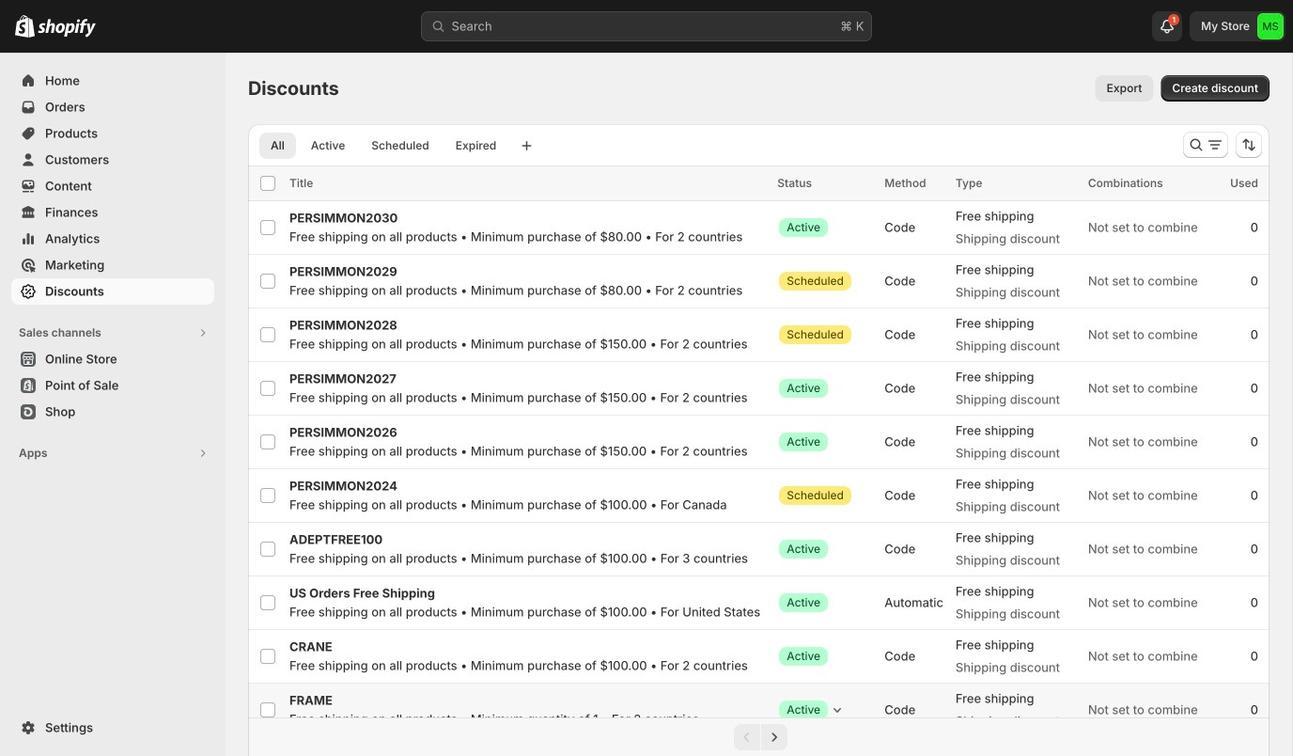 Task type: vqa. For each thing, say whether or not it's contained in the screenshot.
Shopify icon
yes



Task type: describe. For each thing, give the bounding box(es) containing it.
1 horizontal spatial shopify image
[[38, 19, 96, 37]]



Task type: locate. For each thing, give the bounding box(es) containing it.
0 horizontal spatial shopify image
[[15, 15, 35, 37]]

tab list
[[256, 132, 512, 159]]

pagination element
[[248, 717, 1270, 756]]

shopify image
[[15, 15, 35, 37], [38, 19, 96, 37]]

my store image
[[1258, 13, 1285, 39]]



